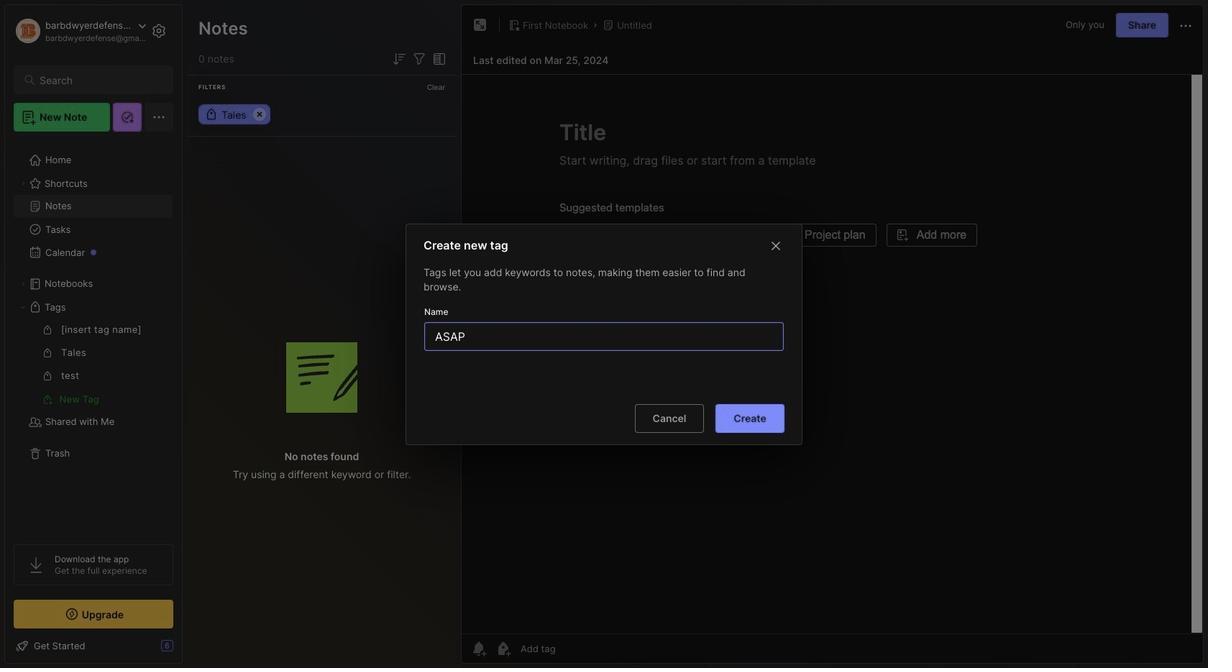 Task type: describe. For each thing, give the bounding box(es) containing it.
expand tags image
[[19, 303, 27, 312]]

expand note image
[[472, 17, 489, 34]]

group inside tree
[[14, 319, 173, 411]]

Tag name text field
[[434, 323, 778, 350]]

note window element
[[461, 4, 1204, 664]]

settings image
[[150, 22, 168, 40]]



Task type: locate. For each thing, give the bounding box(es) containing it.
group
[[14, 319, 173, 411]]

main element
[[0, 0, 187, 668]]

tree inside main element
[[5, 140, 182, 532]]

Note Editor text field
[[462, 74, 1204, 634]]

expand notebooks image
[[19, 280, 27, 288]]

none search field inside main element
[[40, 71, 160, 88]]

add tag image
[[495, 640, 512, 658]]

close image
[[768, 237, 785, 254]]

tree
[[5, 140, 182, 532]]

None search field
[[40, 71, 160, 88]]

Search text field
[[40, 73, 160, 87]]

add a reminder image
[[470, 640, 488, 658]]



Task type: vqa. For each thing, say whether or not it's contained in the screenshot.
'New' inside New "Popup Button"
no



